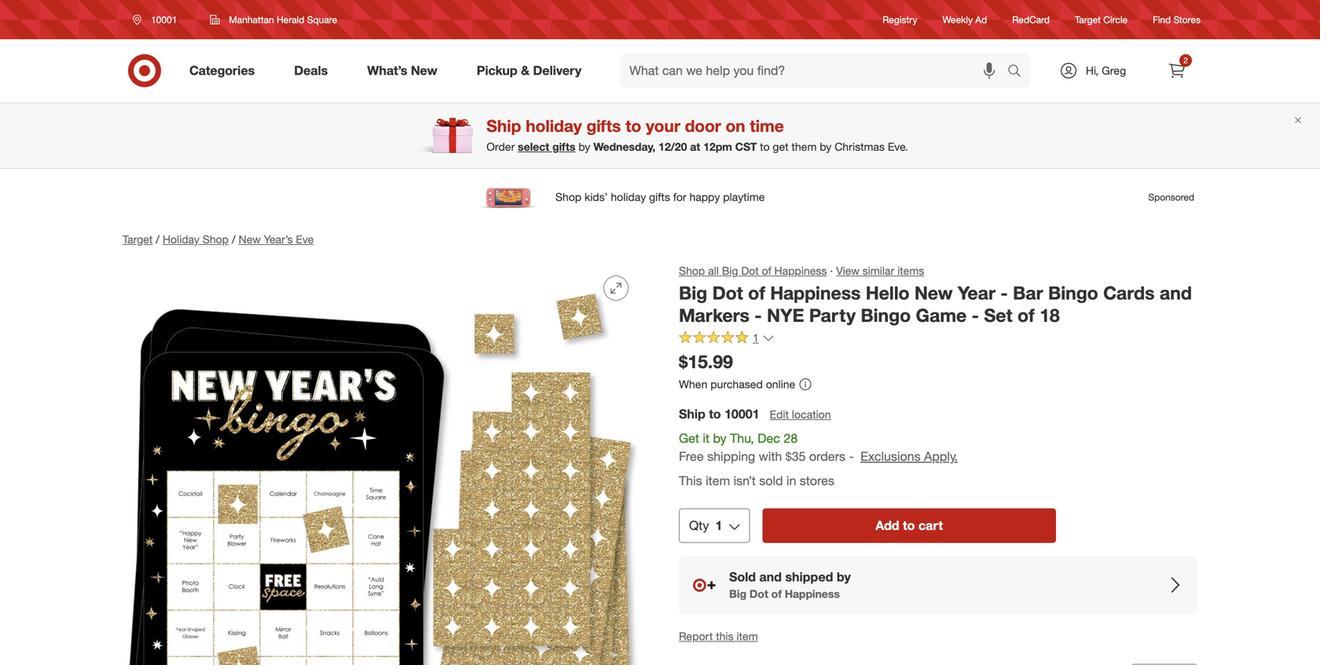 Task type: describe. For each thing, give the bounding box(es) containing it.
edit location
[[770, 408, 831, 422]]

deals
[[294, 63, 328, 78]]

by inside the 'get it by thu, dec 28 free shipping with $35 orders - exclusions apply.'
[[713, 431, 727, 447]]

set
[[984, 305, 1013, 327]]

happiness inside big dot of happiness hello new year - bar bingo cards and markers - nye party bingo game - set of 18
[[770, 282, 861, 304]]

select
[[518, 140, 549, 154]]

when
[[679, 377, 708, 391]]

at
[[690, 140, 700, 154]]

dec
[[758, 431, 780, 447]]

shipped
[[785, 570, 833, 585]]

$35
[[786, 449, 806, 464]]

1 / from the left
[[156, 233, 159, 246]]

big dot of happiness hello new year - bar bingo cards and markers - nye party bingo game - set of 18
[[679, 282, 1192, 327]]

manhattan herald square button
[[200, 6, 348, 34]]

target circle
[[1075, 14, 1128, 25]]

square
[[307, 14, 337, 26]]

free
[[679, 449, 704, 464]]

what's new link
[[354, 53, 457, 88]]

location
[[792, 408, 831, 422]]

holiday shop link
[[163, 233, 229, 246]]

and inside big dot of happiness hello new year - bar bingo cards and markers - nye party bingo game - set of 18
[[1160, 282, 1192, 304]]

weekly
[[943, 14, 973, 25]]

sold and shipped by big dot of happiness
[[729, 570, 851, 601]]

with
[[759, 449, 782, 464]]

get
[[679, 431, 699, 447]]

sold
[[759, 473, 783, 489]]

12/20
[[659, 140, 687, 154]]

in
[[787, 473, 796, 489]]

door
[[685, 116, 721, 136]]

similar
[[863, 264, 894, 278]]

weekly ad link
[[943, 13, 987, 26]]

what's
[[367, 63, 407, 78]]

shipping
[[707, 449, 755, 464]]

happiness inside 'sold and shipped by big dot of happiness'
[[785, 588, 840, 601]]

0 horizontal spatial shop
[[203, 233, 229, 246]]

big inside big dot of happiness hello new year - bar bingo cards and markers - nye party bingo game - set of 18
[[679, 282, 707, 304]]

to up wednesday,
[[626, 116, 641, 136]]

- left nye
[[755, 305, 762, 327]]

10001 inside dropdown button
[[151, 14, 177, 26]]

10001 inside fulfillment region
[[725, 407, 760, 422]]

cart
[[919, 518, 943, 534]]

this item isn't sold in stores
[[679, 473, 835, 489]]

report this item button
[[679, 629, 758, 645]]

time
[[750, 116, 784, 136]]

greg
[[1102, 64, 1126, 77]]

big dot of happiness hello new year - bar bingo cards and markers - nye party bingo game - set of 18, 1 of 5 image
[[123, 263, 641, 666]]

this
[[716, 630, 734, 644]]

2 link
[[1160, 53, 1195, 88]]

on
[[726, 116, 745, 136]]

hi, greg
[[1086, 64, 1126, 77]]

1 horizontal spatial 1
[[753, 331, 759, 345]]

target for target / holiday shop / new year's eve
[[123, 233, 153, 246]]

it
[[703, 431, 710, 447]]

$15.99
[[679, 351, 733, 373]]

qty
[[689, 518, 709, 534]]

edit location button
[[769, 406, 832, 424]]

add
[[876, 518, 900, 534]]

advertisement region
[[110, 178, 1210, 216]]

exclusions
[[861, 449, 921, 464]]

to inside button
[[903, 518, 915, 534]]

search
[[1000, 64, 1038, 80]]

them
[[792, 140, 817, 154]]

cards
[[1103, 282, 1155, 304]]

delivery
[[533, 63, 582, 78]]

what's new
[[367, 63, 437, 78]]

find stores link
[[1153, 13, 1201, 26]]

big inside 'sold and shipped by big dot of happiness'
[[729, 588, 747, 601]]

herald
[[277, 14, 304, 26]]

and inside 'sold and shipped by big dot of happiness'
[[759, 570, 782, 585]]

&
[[521, 63, 530, 78]]

nye
[[767, 305, 804, 327]]

circle
[[1104, 14, 1128, 25]]

pickup
[[477, 63, 518, 78]]

thu,
[[730, 431, 754, 447]]

to up it on the right bottom
[[709, 407, 721, 422]]

registry link
[[883, 13, 918, 26]]

eve.
[[888, 140, 908, 154]]

year
[[958, 282, 996, 304]]

new for big dot of happiness hello new year - bar bingo cards and markers - nye party bingo game - set of 18
[[915, 282, 953, 304]]

hello
[[866, 282, 910, 304]]

to left get
[[760, 140, 770, 154]]

eve
[[296, 233, 314, 246]]

when purchased online
[[679, 377, 795, 391]]

by right them
[[820, 140, 832, 154]]

view
[[836, 264, 860, 278]]

party
[[809, 305, 856, 327]]

deals link
[[281, 53, 348, 88]]

report this item
[[679, 630, 758, 644]]

categories link
[[176, 53, 274, 88]]

stores
[[1174, 14, 1201, 25]]

weekly ad
[[943, 14, 987, 25]]



Task type: vqa. For each thing, say whether or not it's contained in the screenshot.
"-"
yes



Task type: locate. For each thing, give the bounding box(es) containing it.
pickup & delivery
[[477, 63, 582, 78]]

0 vertical spatial target
[[1075, 14, 1101, 25]]

1 vertical spatial gifts
[[552, 140, 576, 154]]

0 vertical spatial and
[[1160, 282, 1192, 304]]

online
[[766, 377, 795, 391]]

1 vertical spatial and
[[759, 570, 782, 585]]

0 vertical spatial shop
[[203, 233, 229, 246]]

search button
[[1000, 53, 1038, 91]]

of
[[762, 264, 771, 278], [748, 282, 765, 304], [1018, 305, 1035, 327], [771, 588, 782, 601]]

0 horizontal spatial target
[[123, 233, 153, 246]]

exclusions apply. button
[[861, 448, 958, 466]]

categories
[[189, 63, 255, 78]]

view similar items
[[836, 264, 924, 278]]

big down sold
[[729, 588, 747, 601]]

1 horizontal spatial gifts
[[587, 116, 621, 136]]

hi,
[[1086, 64, 1099, 77]]

2 vertical spatial new
[[915, 282, 953, 304]]

1 horizontal spatial /
[[232, 233, 235, 246]]

- inside the 'get it by thu, dec 28 free shipping with $35 orders - exclusions apply.'
[[849, 449, 854, 464]]

purchased
[[711, 377, 763, 391]]

target left circle
[[1075, 14, 1101, 25]]

1 horizontal spatial shop
[[679, 264, 705, 278]]

get
[[773, 140, 789, 154]]

1 vertical spatial new
[[239, 233, 261, 246]]

bingo down hello
[[861, 305, 911, 327]]

2 / from the left
[[232, 233, 235, 246]]

1 horizontal spatial ship
[[679, 407, 706, 422]]

1 right qty
[[715, 518, 722, 534]]

1 horizontal spatial bingo
[[1048, 282, 1098, 304]]

/ right target link
[[156, 233, 159, 246]]

0 vertical spatial item
[[706, 473, 730, 489]]

1 vertical spatial shop
[[679, 264, 705, 278]]

big up markers
[[679, 282, 707, 304]]

shop all big dot of happiness
[[679, 264, 827, 278]]

ship up get
[[679, 407, 706, 422]]

markers
[[679, 305, 750, 327]]

redcard
[[1012, 14, 1050, 25]]

0 vertical spatial 10001
[[151, 14, 177, 26]]

2 vertical spatial happiness
[[785, 588, 840, 601]]

ship inside fulfillment region
[[679, 407, 706, 422]]

0 horizontal spatial 10001
[[151, 14, 177, 26]]

to right add at the right of page
[[903, 518, 915, 534]]

10001 button
[[123, 6, 194, 34]]

1 inside fulfillment region
[[715, 518, 722, 534]]

- right orders
[[849, 449, 854, 464]]

shop right holiday
[[203, 233, 229, 246]]

apply.
[[924, 449, 958, 464]]

and right sold
[[759, 570, 782, 585]]

isn't
[[734, 473, 756, 489]]

new
[[411, 63, 437, 78], [239, 233, 261, 246], [915, 282, 953, 304]]

ad
[[976, 14, 987, 25]]

year's
[[264, 233, 293, 246]]

18
[[1040, 305, 1060, 327]]

game
[[916, 305, 967, 327]]

redcard link
[[1012, 13, 1050, 26]]

target left holiday
[[123, 233, 153, 246]]

1 horizontal spatial target
[[1075, 14, 1101, 25]]

gifts down holiday
[[552, 140, 576, 154]]

item inside button
[[737, 630, 758, 644]]

2 vertical spatial dot
[[750, 588, 768, 601]]

item left isn't
[[706, 473, 730, 489]]

- down year
[[972, 305, 979, 327]]

target / holiday shop / new year's eve
[[123, 233, 314, 246]]

fulfillment region
[[679, 406, 1198, 615]]

item inside fulfillment region
[[706, 473, 730, 489]]

by right it on the right bottom
[[713, 431, 727, 447]]

dot down sold
[[750, 588, 768, 601]]

- up set
[[1001, 282, 1008, 304]]

get it by thu, dec 28 free shipping with $35 orders - exclusions apply.
[[679, 431, 958, 464]]

0 horizontal spatial and
[[759, 570, 782, 585]]

1 vertical spatial happiness
[[770, 282, 861, 304]]

0 horizontal spatial gifts
[[552, 140, 576, 154]]

1 horizontal spatial new
[[411, 63, 437, 78]]

What can we help you find? suggestions appear below search field
[[620, 53, 1011, 88]]

1 vertical spatial 1
[[715, 518, 722, 534]]

your
[[646, 116, 680, 136]]

this
[[679, 473, 702, 489]]

0 vertical spatial ship
[[487, 116, 521, 136]]

0 horizontal spatial 1
[[715, 518, 722, 534]]

0 horizontal spatial new
[[239, 233, 261, 246]]

ship
[[487, 116, 521, 136], [679, 407, 706, 422]]

by down holiday
[[579, 140, 590, 154]]

target circle link
[[1075, 13, 1128, 26]]

bingo up 18
[[1048, 282, 1098, 304]]

dot inside big dot of happiness hello new year - bar bingo cards and markers - nye party bingo game - set of 18
[[712, 282, 743, 304]]

sold
[[729, 570, 756, 585]]

of inside 'sold and shipped by big dot of happiness'
[[771, 588, 782, 601]]

all
[[708, 264, 719, 278]]

ship for holiday
[[487, 116, 521, 136]]

0 vertical spatial happiness
[[774, 264, 827, 278]]

2 vertical spatial big
[[729, 588, 747, 601]]

dot right all
[[741, 264, 759, 278]]

items
[[898, 264, 924, 278]]

ship to 10001
[[679, 407, 760, 422]]

happiness left view
[[774, 264, 827, 278]]

add to cart button
[[763, 509, 1056, 544]]

and right cards
[[1160, 282, 1192, 304]]

stores
[[800, 473, 835, 489]]

dot up markers
[[712, 282, 743, 304]]

item
[[706, 473, 730, 489], [737, 630, 758, 644]]

by right shipped in the right bottom of the page
[[837, 570, 851, 585]]

ship for to
[[679, 407, 706, 422]]

view similar items button
[[836, 263, 924, 279]]

bar
[[1013, 282, 1043, 304]]

find stores
[[1153, 14, 1201, 25]]

0 vertical spatial bingo
[[1048, 282, 1098, 304]]

new right what's
[[411, 63, 437, 78]]

0 vertical spatial big
[[722, 264, 738, 278]]

happiness down shipped in the right bottom of the page
[[785, 588, 840, 601]]

cst
[[735, 140, 757, 154]]

ship holiday gifts to your door on time order select gifts by wednesday, 12/20 at 12pm cst to get them by christmas eve.
[[487, 116, 908, 154]]

to
[[626, 116, 641, 136], [760, 140, 770, 154], [709, 407, 721, 422], [903, 518, 915, 534]]

new for target / holiday shop / new year's eve
[[239, 233, 261, 246]]

new year's eve link
[[239, 233, 314, 246]]

manhattan
[[229, 14, 274, 26]]

order
[[487, 140, 515, 154]]

holiday
[[526, 116, 582, 136]]

0 vertical spatial 1
[[753, 331, 759, 345]]

1 horizontal spatial item
[[737, 630, 758, 644]]

2 horizontal spatial new
[[915, 282, 953, 304]]

0 horizontal spatial bingo
[[861, 305, 911, 327]]

/ right holiday shop link
[[232, 233, 235, 246]]

1 vertical spatial dot
[[712, 282, 743, 304]]

new up game
[[915, 282, 953, 304]]

gifts up wednesday,
[[587, 116, 621, 136]]

orders
[[809, 449, 846, 464]]

happiness up the party at the right top
[[770, 282, 861, 304]]

ship inside ship holiday gifts to your door on time order select gifts by wednesday, 12/20 at 12pm cst to get them by christmas eve.
[[487, 116, 521, 136]]

big right all
[[722, 264, 738, 278]]

1 vertical spatial 10001
[[725, 407, 760, 422]]

1 vertical spatial big
[[679, 282, 707, 304]]

christmas
[[835, 140, 885, 154]]

2
[[1184, 55, 1188, 65]]

shop
[[203, 233, 229, 246], [679, 264, 705, 278]]

report
[[679, 630, 713, 644]]

/
[[156, 233, 159, 246], [232, 233, 235, 246]]

big
[[722, 264, 738, 278], [679, 282, 707, 304], [729, 588, 747, 601]]

ship up order
[[487, 116, 521, 136]]

gifts
[[587, 116, 621, 136], [552, 140, 576, 154]]

item right this on the bottom of the page
[[737, 630, 758, 644]]

0 horizontal spatial /
[[156, 233, 159, 246]]

1 vertical spatial target
[[123, 233, 153, 246]]

1 vertical spatial item
[[737, 630, 758, 644]]

target for target circle
[[1075, 14, 1101, 25]]

new inside big dot of happiness hello new year - bar bingo cards and markers - nye party bingo game - set of 18
[[915, 282, 953, 304]]

-
[[1001, 282, 1008, 304], [755, 305, 762, 327], [972, 305, 979, 327], [849, 449, 854, 464]]

0 horizontal spatial item
[[706, 473, 730, 489]]

1 up when purchased online
[[753, 331, 759, 345]]

1 horizontal spatial 10001
[[725, 407, 760, 422]]

dot inside 'sold and shipped by big dot of happiness'
[[750, 588, 768, 601]]

1 vertical spatial bingo
[[861, 305, 911, 327]]

0 vertical spatial new
[[411, 63, 437, 78]]

1 vertical spatial ship
[[679, 407, 706, 422]]

0 horizontal spatial ship
[[487, 116, 521, 136]]

0 vertical spatial dot
[[741, 264, 759, 278]]

shop left all
[[679, 264, 705, 278]]

new left year's
[[239, 233, 261, 246]]

find
[[1153, 14, 1171, 25]]

1 horizontal spatial and
[[1160, 282, 1192, 304]]

0 vertical spatial gifts
[[587, 116, 621, 136]]

and
[[1160, 282, 1192, 304], [759, 570, 782, 585]]

by inside 'sold and shipped by big dot of happiness'
[[837, 570, 851, 585]]



